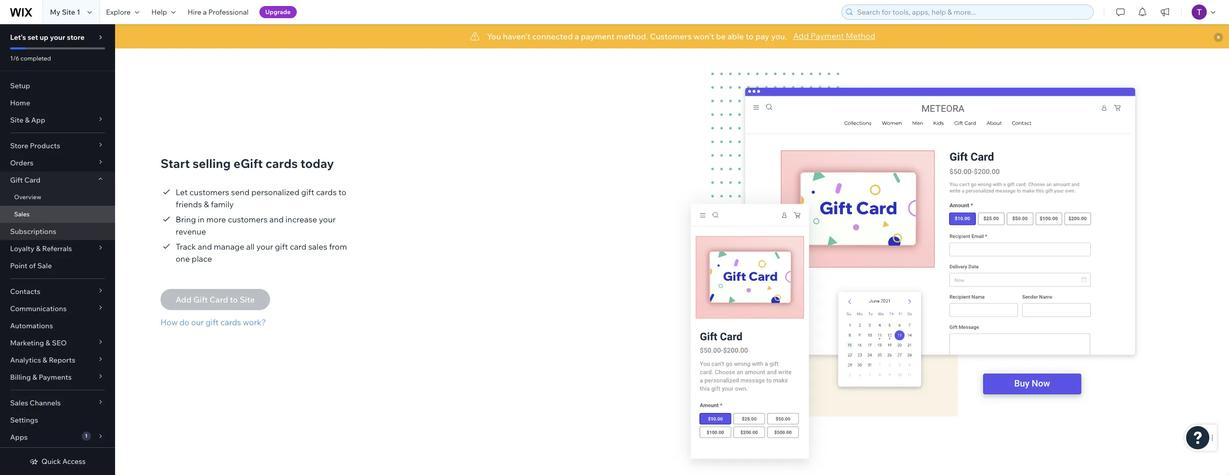 Task type: vqa. For each thing, say whether or not it's contained in the screenshot.
2nd category image
no



Task type: locate. For each thing, give the bounding box(es) containing it.
1 horizontal spatial a
[[575, 31, 579, 41]]

upgrade button
[[259, 6, 297, 18]]

in
[[198, 215, 205, 225]]

sales up settings
[[10, 399, 28, 408]]

sales
[[308, 242, 327, 252]]

& right billing on the bottom left of page
[[32, 373, 37, 382]]

gift card button
[[0, 172, 115, 189]]

cards up personalized
[[266, 156, 298, 171]]

products
[[30, 141, 60, 151]]

customers up family on the top left of page
[[190, 187, 229, 197]]

1 horizontal spatial your
[[257, 242, 273, 252]]

0 vertical spatial to
[[746, 31, 754, 41]]

1 horizontal spatial and
[[270, 215, 284, 225]]

be
[[716, 31, 726, 41]]

from
[[329, 242, 347, 252]]

& inside "billing & payments" popup button
[[32, 373, 37, 382]]

you.
[[772, 31, 788, 41]]

& left family on the top left of page
[[204, 200, 209, 210]]

cards down today
[[316, 187, 337, 197]]

to inside let customers send personalized gift cards to friends & family bring in more customers and increase your revenue track and manage all your gift card sales from one place
[[339, 187, 346, 197]]

& inside the loyalty & referrals dropdown button
[[36, 244, 41, 254]]

& right loyalty
[[36, 244, 41, 254]]

cards inside let customers send personalized gift cards to friends & family bring in more customers and increase your revenue track and manage all your gift card sales from one place
[[316, 187, 337, 197]]

sales
[[14, 211, 30, 218], [10, 399, 28, 408]]

customers
[[190, 187, 229, 197], [228, 215, 268, 225]]

alert
[[115, 24, 1230, 48]]

setup link
[[0, 77, 115, 94]]

1 horizontal spatial 1
[[85, 433, 88, 440]]

gift right our at the left of the page
[[206, 318, 219, 328]]

site down home
[[10, 116, 23, 125]]

0 horizontal spatial 1
[[77, 8, 80, 17]]

2 horizontal spatial cards
[[316, 187, 337, 197]]

point of sale
[[10, 262, 52, 271]]

won't
[[694, 31, 715, 41]]

a right hire
[[203, 8, 207, 17]]

1 vertical spatial your
[[319, 215, 336, 225]]

card
[[290, 242, 307, 252]]

help
[[151, 8, 167, 17]]

hire
[[188, 8, 201, 17]]

method.
[[617, 31, 649, 41]]

do
[[180, 318, 190, 328]]

site inside site & app dropdown button
[[10, 116, 23, 125]]

1 horizontal spatial gift
[[275, 242, 288, 252]]

start
[[161, 156, 190, 171]]

1 horizontal spatial site
[[62, 8, 75, 17]]

analytics & reports button
[[0, 352, 115, 369]]

& left reports
[[43, 356, 47, 365]]

to
[[746, 31, 754, 41], [339, 187, 346, 197]]

marketing & seo button
[[0, 335, 115, 352]]

0 horizontal spatial to
[[339, 187, 346, 197]]

customers up all in the left bottom of the page
[[228, 215, 268, 225]]

overview link
[[0, 189, 115, 206]]

how
[[161, 318, 178, 328]]

you haven't connected a payment method. customers won't be able to pay you.
[[487, 31, 788, 41]]

0 vertical spatial site
[[62, 8, 75, 17]]

1 vertical spatial to
[[339, 187, 346, 197]]

& for payments
[[32, 373, 37, 382]]

billing & payments button
[[0, 369, 115, 386]]

point
[[10, 262, 27, 271]]

pay
[[756, 31, 770, 41]]

0 vertical spatial gift
[[301, 187, 314, 197]]

loyalty & referrals button
[[0, 240, 115, 258]]

quick access
[[42, 458, 86, 467]]

1 vertical spatial gift
[[275, 242, 288, 252]]

subscriptions
[[10, 227, 56, 236]]

site right "my"
[[62, 8, 75, 17]]

1 up access
[[85, 433, 88, 440]]

gift up increase
[[301, 187, 314, 197]]

cards inside button
[[221, 318, 241, 328]]

send
[[231, 187, 250, 197]]

& inside analytics & reports "popup button"
[[43, 356, 47, 365]]

store
[[67, 33, 85, 42]]

0 vertical spatial 1
[[77, 8, 80, 17]]

automations link
[[0, 318, 115, 335]]

0 horizontal spatial gift
[[206, 318, 219, 328]]

a left payment at the top of page
[[575, 31, 579, 41]]

Search for tools, apps, help & more... field
[[855, 5, 1091, 19]]

let's
[[10, 33, 26, 42]]

reports
[[49, 356, 75, 365]]

set
[[28, 33, 38, 42]]

1 vertical spatial a
[[575, 31, 579, 41]]

home link
[[0, 94, 115, 112]]

contacts
[[10, 287, 40, 296]]

& left "seo"
[[46, 339, 50, 348]]

gift left card
[[275, 242, 288, 252]]

and left increase
[[270, 215, 284, 225]]

of
[[29, 262, 36, 271]]

and up place
[[198, 242, 212, 252]]

1 vertical spatial sales
[[10, 399, 28, 408]]

quick
[[42, 458, 61, 467]]

connected
[[533, 31, 573, 41]]

0 vertical spatial your
[[50, 33, 65, 42]]

my site 1
[[50, 8, 80, 17]]

bring
[[176, 215, 196, 225]]

payment
[[811, 31, 845, 41]]

& inside site & app dropdown button
[[25, 116, 30, 125]]

1 horizontal spatial cards
[[266, 156, 298, 171]]

your right all in the left bottom of the page
[[257, 242, 273, 252]]

1
[[77, 8, 80, 17], [85, 433, 88, 440]]

&
[[25, 116, 30, 125], [204, 200, 209, 210], [36, 244, 41, 254], [46, 339, 50, 348], [43, 356, 47, 365], [32, 373, 37, 382]]

0 horizontal spatial cards
[[221, 318, 241, 328]]

2 vertical spatial cards
[[221, 318, 241, 328]]

0 vertical spatial sales
[[14, 211, 30, 218]]

billing
[[10, 373, 31, 382]]

your right "up" at the left of the page
[[50, 33, 65, 42]]

sales inside popup button
[[10, 399, 28, 408]]

haven't
[[503, 31, 531, 41]]

0 vertical spatial a
[[203, 8, 207, 17]]

store products
[[10, 141, 60, 151]]

sales for sales
[[14, 211, 30, 218]]

1 vertical spatial cards
[[316, 187, 337, 197]]

hire a professional
[[188, 8, 249, 17]]

cards left work?
[[221, 318, 241, 328]]

more
[[207, 215, 226, 225]]

communications
[[10, 305, 67, 314]]

store
[[10, 141, 28, 151]]

1 vertical spatial 1
[[85, 433, 88, 440]]

let customers send personalized gift cards to friends & family bring in more customers and increase your revenue track and manage all your gift card sales from one place
[[176, 187, 347, 264]]

store products button
[[0, 137, 115, 155]]

sale
[[37, 262, 52, 271]]

sales down overview
[[14, 211, 30, 218]]

1 vertical spatial site
[[10, 116, 23, 125]]

referrals
[[42, 244, 72, 254]]

automations
[[10, 322, 53, 331]]

how do our gift cards work? button
[[161, 317, 270, 329]]

analytics
[[10, 356, 41, 365]]

increase
[[286, 215, 317, 225]]

gift
[[301, 187, 314, 197], [275, 242, 288, 252], [206, 318, 219, 328]]

cards
[[266, 156, 298, 171], [316, 187, 337, 197], [221, 318, 241, 328]]

our
[[191, 318, 204, 328]]

completed
[[21, 55, 51, 62]]

customers
[[650, 31, 692, 41]]

& left app
[[25, 116, 30, 125]]

1 vertical spatial and
[[198, 242, 212, 252]]

0 vertical spatial customers
[[190, 187, 229, 197]]

my
[[50, 8, 60, 17]]

1 vertical spatial customers
[[228, 215, 268, 225]]

your right increase
[[319, 215, 336, 225]]

2 vertical spatial gift
[[206, 318, 219, 328]]

family
[[211, 200, 234, 210]]

gift inside button
[[206, 318, 219, 328]]

& inside marketing & seo dropdown button
[[46, 339, 50, 348]]

friends
[[176, 200, 202, 210]]

1 right "my"
[[77, 8, 80, 17]]

0 horizontal spatial your
[[50, 33, 65, 42]]

0 horizontal spatial site
[[10, 116, 23, 125]]



Task type: describe. For each thing, give the bounding box(es) containing it.
add payment method
[[794, 31, 876, 41]]

analytics & reports
[[10, 356, 75, 365]]

0 vertical spatial and
[[270, 215, 284, 225]]

seo
[[52, 339, 67, 348]]

you
[[487, 31, 501, 41]]

sidebar element
[[0, 24, 115, 476]]

work?
[[243, 318, 266, 328]]

access
[[63, 458, 86, 467]]

0 horizontal spatial and
[[198, 242, 212, 252]]

track
[[176, 242, 196, 252]]

& for reports
[[43, 356, 47, 365]]

gift
[[10, 176, 23, 185]]

channels
[[30, 399, 61, 408]]

billing & payments
[[10, 373, 72, 382]]

card
[[24, 176, 41, 185]]

2 horizontal spatial your
[[319, 215, 336, 225]]

alert containing add payment method
[[115, 24, 1230, 48]]

egift
[[234, 156, 263, 171]]

professional
[[208, 8, 249, 17]]

& for app
[[25, 116, 30, 125]]

gift card
[[10, 176, 41, 185]]

1/6
[[10, 55, 19, 62]]

settings link
[[0, 412, 115, 429]]

app
[[31, 116, 45, 125]]

2 horizontal spatial gift
[[301, 187, 314, 197]]

selling
[[193, 156, 231, 171]]

how do our gift cards work?
[[161, 318, 266, 328]]

sales for sales channels
[[10, 399, 28, 408]]

apps
[[10, 433, 28, 442]]

1 horizontal spatial to
[[746, 31, 754, 41]]

settings
[[10, 416, 38, 425]]

able
[[728, 31, 744, 41]]

revenue
[[176, 227, 206, 237]]

help button
[[145, 0, 182, 24]]

sales link
[[0, 206, 115, 223]]

1 inside sidebar "element"
[[85, 433, 88, 440]]

quick access button
[[29, 458, 86, 467]]

orders button
[[0, 155, 115, 172]]

setup
[[10, 81, 30, 90]]

marketing
[[10, 339, 44, 348]]

one
[[176, 254, 190, 264]]

sales channels
[[10, 399, 61, 408]]

place
[[192, 254, 212, 264]]

payment
[[581, 31, 615, 41]]

0 horizontal spatial a
[[203, 8, 207, 17]]

1/6 completed
[[10, 55, 51, 62]]

loyalty & referrals
[[10, 244, 72, 254]]

add
[[794, 31, 809, 41]]

payments
[[39, 373, 72, 382]]

sales channels button
[[0, 395, 115, 412]]

start selling egift cards today
[[161, 156, 334, 171]]

let's set up your store
[[10, 33, 85, 42]]

0 vertical spatial cards
[[266, 156, 298, 171]]

add payment method link
[[794, 30, 876, 42]]

& for referrals
[[36, 244, 41, 254]]

marketing & seo
[[10, 339, 67, 348]]

your inside sidebar "element"
[[50, 33, 65, 42]]

personalized
[[251, 187, 300, 197]]

point of sale link
[[0, 258, 115, 275]]

let
[[176, 187, 188, 197]]

home
[[10, 98, 30, 108]]

up
[[40, 33, 48, 42]]

manage
[[214, 242, 245, 252]]

& for seo
[[46, 339, 50, 348]]

2 vertical spatial your
[[257, 242, 273, 252]]

contacts button
[[0, 283, 115, 301]]

hire a professional link
[[182, 0, 255, 24]]

loyalty
[[10, 244, 34, 254]]

communications button
[[0, 301, 115, 318]]

today
[[301, 156, 334, 171]]

site & app
[[10, 116, 45, 125]]

site & app button
[[0, 112, 115, 129]]

& inside let customers send personalized gift cards to friends & family bring in more customers and increase your revenue track and manage all your gift card sales from one place
[[204, 200, 209, 210]]

explore
[[106, 8, 131, 17]]

all
[[246, 242, 255, 252]]



